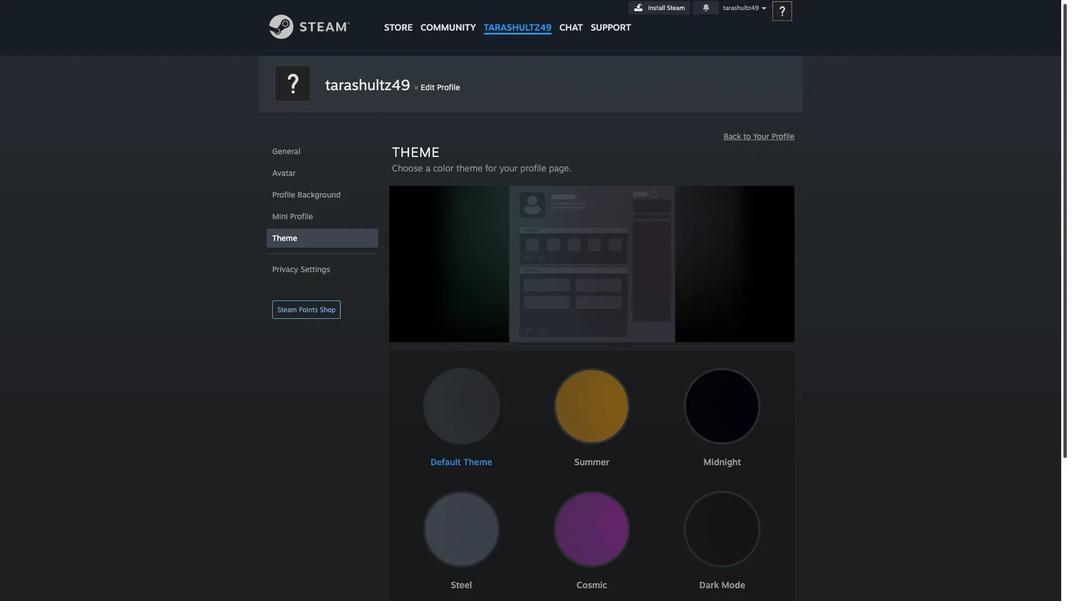 Task type: vqa. For each thing, say whether or not it's contained in the screenshot.
the rightmost "1"
no



Task type: describe. For each thing, give the bounding box(es) containing it.
steam points shop
[[277, 306, 336, 314]]

steam inside 'link'
[[667, 4, 685, 12]]

settings
[[301, 265, 330, 274]]

steel
[[451, 580, 472, 591]]

a
[[426, 163, 431, 174]]

shop
[[320, 306, 336, 314]]

install
[[648, 4, 665, 12]]

steam points shop link
[[272, 301, 341, 319]]

avatar
[[272, 168, 296, 178]]

avatar link
[[267, 164, 378, 183]]

dark mode
[[700, 580, 746, 591]]

install steam
[[648, 4, 685, 12]]

2 vertical spatial tarashultz49
[[325, 76, 410, 94]]

mini profile
[[272, 212, 313, 221]]

profile inside tarashultz49 » edit profile
[[437, 82, 460, 92]]

edit profile link
[[421, 82, 460, 92]]

edit
[[421, 82, 435, 92]]

support
[[591, 22, 631, 33]]

support link
[[587, 0, 635, 36]]

theme for theme
[[272, 233, 297, 243]]

mini profile link
[[267, 207, 378, 226]]

theme choose a color theme for your profile page.
[[392, 144, 572, 174]]

color
[[433, 163, 454, 174]]

to
[[744, 131, 751, 141]]

summer
[[575, 457, 610, 468]]

default
[[431, 457, 461, 468]]

background
[[298, 190, 341, 199]]

2 horizontal spatial tarashultz49
[[723, 4, 759, 12]]

midnight
[[704, 457, 741, 468]]

profile right the "your"
[[772, 131, 795, 141]]

back
[[724, 131, 741, 141]]

0 horizontal spatial tarashultz49 link
[[325, 76, 410, 94]]

theme for theme choose a color theme for your profile page.
[[392, 144, 440, 160]]

for
[[485, 163, 497, 174]]

2 vertical spatial theme
[[464, 457, 492, 468]]

1 vertical spatial tarashultz49
[[484, 22, 552, 33]]

mini
[[272, 212, 288, 221]]

default theme
[[431, 457, 492, 468]]

profile inside "link"
[[290, 212, 313, 221]]



Task type: locate. For each thing, give the bounding box(es) containing it.
profile
[[437, 82, 460, 92], [772, 131, 795, 141], [272, 190, 295, 199], [290, 212, 313, 221]]

tarashultz49 link left »
[[325, 76, 410, 94]]

page.
[[549, 163, 572, 174]]

profile down the avatar
[[272, 190, 295, 199]]

1 horizontal spatial tarashultz49 link
[[480, 0, 556, 38]]

theme
[[392, 144, 440, 160], [272, 233, 297, 243], [464, 457, 492, 468]]

2 horizontal spatial theme
[[464, 457, 492, 468]]

1 horizontal spatial steam
[[667, 4, 685, 12]]

points
[[299, 306, 318, 314]]

tarashultz49 link left chat at the right top of page
[[480, 0, 556, 38]]

1 vertical spatial tarashultz49 link
[[325, 76, 410, 94]]

profile
[[521, 163, 546, 174]]

0 vertical spatial steam
[[667, 4, 685, 12]]

tarashultz49 » edit profile
[[325, 76, 460, 94]]

your
[[753, 131, 770, 141]]

0 horizontal spatial tarashultz49
[[325, 76, 410, 94]]

choose
[[392, 163, 423, 174]]

theme down mini
[[272, 233, 297, 243]]

general
[[272, 146, 300, 156]]

0 horizontal spatial theme
[[272, 233, 297, 243]]

profile right mini
[[290, 212, 313, 221]]

install steam link
[[629, 1, 690, 14]]

your
[[500, 163, 518, 174]]

chat link
[[556, 0, 587, 36]]

tarashultz49
[[723, 4, 759, 12], [484, 22, 552, 33], [325, 76, 410, 94]]

back to your profile
[[724, 131, 795, 141]]

theme inside "link"
[[272, 233, 297, 243]]

0 vertical spatial tarashultz49
[[723, 4, 759, 12]]

1 vertical spatial theme
[[272, 233, 297, 243]]

community link
[[417, 0, 480, 38]]

0 vertical spatial theme
[[392, 144, 440, 160]]

theme right default
[[464, 457, 492, 468]]

1 horizontal spatial theme
[[392, 144, 440, 160]]

store link
[[380, 0, 417, 38]]

privacy
[[272, 265, 298, 274]]

general link
[[267, 142, 378, 161]]

theme
[[456, 163, 483, 174]]

store
[[384, 22, 413, 33]]

0 vertical spatial tarashultz49 link
[[480, 0, 556, 38]]

0 horizontal spatial steam
[[277, 306, 297, 314]]

profile background
[[272, 190, 341, 199]]

privacy settings link
[[267, 260, 378, 279]]

profile right 'edit'
[[437, 82, 460, 92]]

mode
[[722, 580, 746, 591]]

theme link
[[267, 229, 378, 248]]

back to your profile link
[[724, 131, 795, 141]]

tarashultz49 link
[[480, 0, 556, 38], [325, 76, 410, 94]]

cosmic
[[577, 580, 607, 591]]

steam left points
[[277, 306, 297, 314]]

1 vertical spatial steam
[[277, 306, 297, 314]]

theme inside theme choose a color theme for your profile page.
[[392, 144, 440, 160]]

»
[[414, 81, 419, 92]]

steam right install
[[667, 4, 685, 12]]

1 horizontal spatial tarashultz49
[[484, 22, 552, 33]]

chat
[[560, 22, 583, 33]]

community
[[421, 22, 476, 33]]

dark
[[700, 580, 719, 591]]

theme up the choose
[[392, 144, 440, 160]]

privacy settings
[[272, 265, 330, 274]]

steam
[[667, 4, 685, 12], [277, 306, 297, 314]]

profile background link
[[267, 185, 378, 204]]



